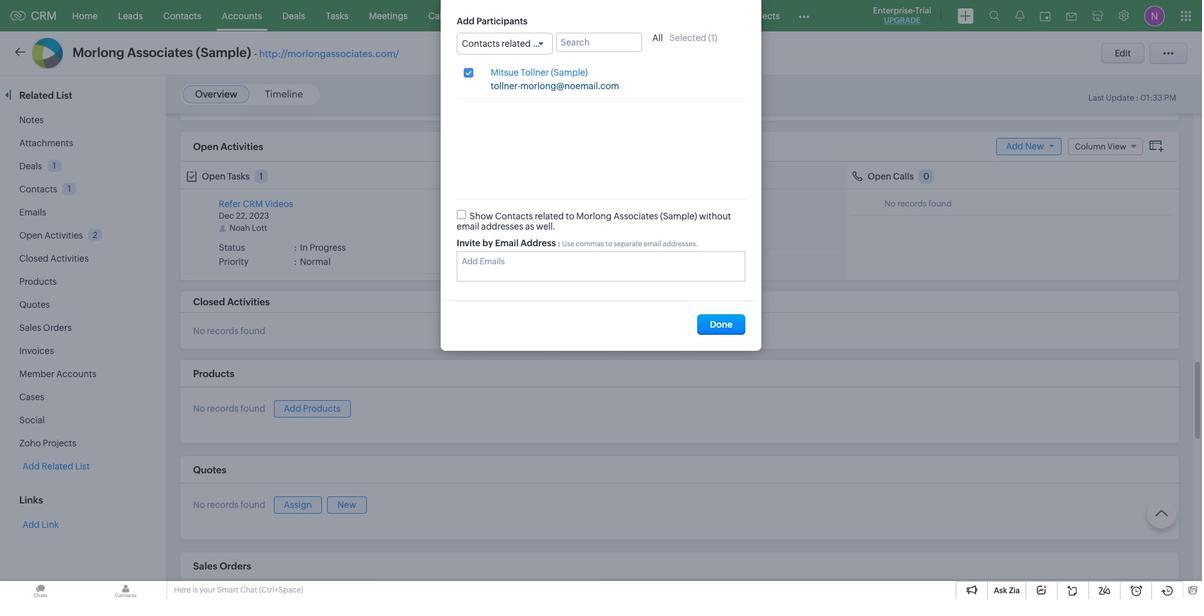 Task type: locate. For each thing, give the bounding box(es) containing it.
orders up here is your smart chat (ctrl+space)
[[219, 560, 251, 571]]

Search text field
[[556, 33, 642, 52]]

last update : 01:33 pm
[[1088, 93, 1176, 103]]

0 vertical spatial accounts
[[222, 11, 262, 21]]

crm link
[[10, 9, 57, 22]]

1 horizontal spatial projects
[[746, 11, 780, 21]]

attachments link
[[19, 138, 73, 148]]

0 horizontal spatial email
[[457, 221, 479, 232]]

1 horizontal spatial accounts
[[222, 11, 262, 21]]

accounts right 'member'
[[56, 369, 96, 379]]

email right separate
[[644, 240, 661, 248]]

0 horizontal spatial open activities
[[19, 230, 83, 241]]

calls
[[428, 11, 449, 21], [893, 171, 914, 182]]

1 right selected
[[711, 33, 715, 43]]

calls left "0"
[[893, 171, 914, 182]]

0 horizontal spatial orders
[[43, 323, 72, 333]]

2 noah from the left
[[551, 223, 571, 233]]

0 horizontal spatial 2023
[[249, 211, 269, 221]]

related
[[502, 38, 531, 49], [535, 211, 564, 221]]

all
[[652, 33, 663, 43]]

deals link
[[272, 0, 316, 31], [19, 161, 42, 171]]

http://morlongassociates.com/ link
[[259, 48, 399, 59]]

1 vertical spatial sales orders
[[193, 560, 251, 571]]

projects link
[[736, 0, 790, 31]]

1 horizontal spatial email
[[644, 240, 661, 248]]

2023 inside crm webinar dec 20, 2023 02:18 pm - 04:18 pm
[[571, 211, 591, 221]]

analytics
[[522, 11, 560, 21]]

1 2023 from the left
[[249, 211, 269, 221]]

morlong down analytics
[[543, 38, 578, 49]]

- inside crm webinar dec 20, 2023 02:18 pm - 04:18 pm
[[630, 211, 633, 221]]

invoices link
[[19, 346, 54, 356]]

2 dec from the left
[[540, 211, 556, 221]]

closed activities down priority
[[193, 296, 270, 307]]

open
[[193, 141, 219, 152], [202, 171, 226, 182], [868, 171, 891, 182], [19, 230, 43, 241]]

0 horizontal spatial closed
[[19, 253, 49, 264]]

1 vertical spatial closed
[[193, 296, 225, 307]]

1 horizontal spatial contacts link
[[153, 0, 212, 31]]

2023
[[249, 211, 269, 221], [571, 211, 591, 221]]

1 horizontal spatial 2023
[[571, 211, 591, 221]]

list up attachments
[[56, 90, 72, 101]]

pm right '01:33'
[[1164, 93, 1176, 103]]

zoho projects
[[19, 438, 76, 448]]

accounts up 'morlong associates (sample) - http://morlongassociates.com/'
[[222, 11, 262, 21]]

1 horizontal spatial deals
[[282, 11, 305, 21]]

1 vertical spatial products
[[193, 368, 234, 379]]

address
[[521, 238, 556, 248]]

- left 04:18
[[630, 211, 633, 221]]

04:18
[[634, 211, 656, 221]]

email up invite
[[457, 221, 479, 232]]

1 horizontal spatial sales orders
[[193, 560, 251, 571]]

0 horizontal spatial related
[[502, 38, 531, 49]]

to
[[533, 38, 541, 49], [566, 211, 574, 221], [606, 240, 612, 248]]

2 vertical spatial to
[[606, 240, 612, 248]]

1 horizontal spatial tasks
[[326, 11, 348, 21]]

0 horizontal spatial -
[[254, 48, 257, 59]]

1 horizontal spatial quotes
[[193, 464, 226, 475]]

contacts link up emails link
[[19, 184, 57, 194]]

to down analytics link
[[533, 38, 541, 49]]

found
[[928, 199, 952, 208], [240, 326, 265, 336], [240, 404, 265, 414], [240, 500, 265, 510]]

dec
[[219, 211, 234, 221], [540, 211, 556, 221]]

0 horizontal spatial lott
[[252, 223, 267, 233]]

morlong associates (sample) - http://morlongassociates.com/
[[72, 45, 399, 60]]

sales orders up smart
[[193, 560, 251, 571]]

chat
[[240, 586, 257, 595]]

0 vertical spatial calls
[[428, 11, 449, 21]]

1 vertical spatial contacts link
[[19, 184, 57, 194]]

: left normal
[[294, 257, 297, 267]]

related right as
[[535, 211, 564, 221]]

1 horizontal spatial sales
[[193, 560, 217, 571]]

sales
[[19, 323, 41, 333], [193, 560, 217, 571]]

(sample) left selected
[[627, 38, 664, 49]]

0 vertical spatial deals link
[[272, 0, 316, 31]]

1 down attachments
[[53, 161, 56, 171]]

open activities
[[193, 141, 263, 152], [19, 230, 83, 241]]

1 vertical spatial new
[[337, 500, 356, 510]]

:
[[1136, 93, 1139, 103], [558, 239, 560, 248], [294, 243, 297, 253], [294, 257, 297, 267]]

sales orders up invoices link
[[19, 323, 72, 333]]

dec down refer
[[219, 211, 234, 221]]

closed up 'products' link
[[19, 253, 49, 264]]

associates up morlong@noemail.com
[[580, 38, 625, 49]]

commas
[[576, 240, 604, 248]]

contacts link
[[153, 0, 212, 31], [19, 184, 57, 194]]

)
[[715, 33, 717, 43]]

home
[[72, 11, 98, 21]]

1 horizontal spatial closed
[[193, 296, 225, 307]]

2 2023 from the left
[[571, 211, 591, 221]]

1 noah lott from the left
[[229, 223, 267, 233]]

0 horizontal spatial to
[[533, 38, 541, 49]]

list down the zoho projects
[[75, 461, 90, 471]]

0 vertical spatial to
[[533, 38, 541, 49]]

0 vertical spatial deals
[[282, 11, 305, 21]]

0 horizontal spatial dec
[[219, 211, 234, 221]]

notes
[[19, 115, 44, 125]]

1 vertical spatial related
[[42, 461, 73, 471]]

signals image
[[1015, 10, 1024, 21]]

deals link up http://morlongassociates.com/
[[272, 0, 316, 31]]

closed down priority
[[193, 296, 225, 307]]

accounts link
[[212, 0, 272, 31]]

crm for crm
[[31, 9, 57, 22]]

0 vertical spatial -
[[254, 48, 257, 59]]

noah lott down 20,
[[551, 223, 589, 233]]

in
[[300, 243, 308, 253]]

: left use
[[558, 239, 560, 248]]

1 horizontal spatial lott
[[573, 223, 589, 233]]

1 vertical spatial -
[[630, 211, 633, 221]]

contacts down add participants
[[462, 38, 500, 49]]

1 vertical spatial email
[[644, 240, 661, 248]]

0 vertical spatial list
[[56, 90, 72, 101]]

(ctrl+space)
[[259, 586, 303, 595]]

0 horizontal spatial deals
[[19, 161, 42, 171]]

list
[[56, 90, 72, 101], [75, 461, 90, 471]]

0 horizontal spatial deals link
[[19, 161, 42, 171]]

pm right 02:18
[[616, 211, 628, 221]]

email
[[495, 238, 519, 248]]

orders
[[43, 323, 72, 333], [219, 560, 251, 571]]

2 horizontal spatial crm
[[540, 199, 560, 209]]

closed activities down open activities link
[[19, 253, 89, 264]]

create menu element
[[950, 0, 981, 31]]

(sample)
[[627, 38, 664, 49], [196, 45, 251, 60], [551, 67, 588, 78], [660, 211, 697, 221]]

tasks up refer
[[227, 171, 250, 182]]

lott down refer crm videos dec 22, 2023 on the top left of the page
[[252, 223, 267, 233]]

ask zia
[[994, 586, 1020, 595]]

1 horizontal spatial -
[[630, 211, 633, 221]]

1 horizontal spatial calls
[[893, 171, 914, 182]]

0 vertical spatial related
[[502, 38, 531, 49]]

noah lott down 22,
[[229, 223, 267, 233]]

20,
[[557, 211, 569, 221]]

(sample) inside contacts related to morlong associates (sample) field
[[627, 38, 664, 49]]

: left in on the left top
[[294, 243, 297, 253]]

1 horizontal spatial orders
[[219, 560, 251, 571]]

open up refer
[[202, 171, 226, 182]]

0 horizontal spatial pm
[[616, 211, 628, 221]]

open activities up closed activities link
[[19, 230, 83, 241]]

no
[[885, 199, 896, 208], [193, 326, 205, 336], [193, 404, 205, 414], [193, 500, 205, 510]]

contacts up email
[[495, 211, 533, 221]]

contacts up emails link
[[19, 184, 57, 194]]

sales up your
[[193, 560, 217, 571]]

to right "commas" on the top of the page
[[606, 240, 612, 248]]

1 horizontal spatial dec
[[540, 211, 556, 221]]

attachments
[[19, 138, 73, 148]]

0 horizontal spatial contacts link
[[19, 184, 57, 194]]

sales orders link
[[19, 323, 72, 333]]

0 vertical spatial email
[[457, 221, 479, 232]]

0 vertical spatial contacts link
[[153, 0, 212, 31]]

zoho
[[19, 438, 41, 448]]

noah for crm webinar
[[551, 223, 571, 233]]

cases
[[19, 392, 44, 402]]

1 vertical spatial deals
[[19, 161, 42, 171]]

contacts
[[163, 11, 201, 21], [462, 38, 500, 49], [19, 184, 57, 194], [495, 211, 533, 221]]

closed activities
[[19, 253, 89, 264], [193, 296, 270, 307]]

(sample) down accounts link
[[196, 45, 251, 60]]

add
[[457, 16, 474, 26], [1006, 141, 1023, 151], [284, 403, 301, 414], [22, 461, 40, 471], [22, 520, 40, 530]]

use
[[562, 240, 574, 248]]

None button
[[697, 314, 745, 335]]

- down accounts link
[[254, 48, 257, 59]]

0 vertical spatial tasks
[[326, 11, 348, 21]]

closed
[[19, 253, 49, 264], [193, 296, 225, 307]]

add for add participants
[[457, 16, 474, 26]]

1 vertical spatial open activities
[[19, 230, 83, 241]]

1 vertical spatial orders
[[219, 560, 251, 571]]

2 vertical spatial products
[[303, 403, 340, 414]]

associates down leads link
[[127, 45, 193, 60]]

noah down 22,
[[229, 223, 250, 233]]

crm up 22,
[[243, 199, 263, 209]]

noah down 20,
[[551, 223, 571, 233]]

related inside field
[[502, 38, 531, 49]]

tasks link
[[316, 0, 359, 31]]

01:33
[[1141, 93, 1162, 103]]

0 vertical spatial new
[[1025, 141, 1044, 151]]

0 horizontal spatial noah
[[229, 223, 250, 233]]

analytics link
[[512, 0, 571, 31]]

associates up separate
[[613, 211, 658, 221]]

2 lott from the left
[[573, 223, 589, 233]]

1
[[711, 33, 715, 43], [53, 161, 56, 171], [259, 171, 263, 182], [68, 184, 71, 194]]

pm right 04:18
[[658, 211, 670, 221]]

deals down attachments
[[19, 161, 42, 171]]

timeline
[[265, 89, 303, 99]]

noah lott for refer crm videos
[[229, 223, 267, 233]]

status
[[219, 243, 245, 253]]

morlong down webinar
[[576, 211, 612, 221]]

crm up 20,
[[540, 199, 560, 209]]

morlong
[[543, 38, 578, 49], [72, 45, 124, 60], [576, 211, 612, 221]]

overview link
[[195, 89, 237, 99]]

-
[[254, 48, 257, 59], [630, 211, 633, 221]]

all selected ( 1 )
[[652, 33, 717, 43]]

0 horizontal spatial projects
[[43, 438, 76, 448]]

orders up invoices link
[[43, 323, 72, 333]]

0 horizontal spatial sales
[[19, 323, 41, 333]]

sales down quotes link
[[19, 323, 41, 333]]

assign
[[284, 500, 312, 510]]

Add Emails text field
[[462, 256, 735, 266]]

1 horizontal spatial related
[[535, 211, 564, 221]]

pm
[[1164, 93, 1176, 103], [616, 211, 628, 221], [658, 211, 670, 221]]

open activities up open tasks
[[193, 141, 263, 152]]

deals
[[282, 11, 305, 21], [19, 161, 42, 171]]

1 horizontal spatial to
[[566, 211, 574, 221]]

2 noah lott from the left
[[551, 223, 589, 233]]

related down the participants
[[502, 38, 531, 49]]

contacts right leads on the top left of the page
[[163, 11, 201, 21]]

: normal
[[294, 257, 331, 267]]

0 horizontal spatial crm
[[31, 9, 57, 22]]

2023 down the "refer crm videos" 'link'
[[249, 211, 269, 221]]

projects
[[746, 11, 780, 21], [43, 438, 76, 448]]

deals link down attachments
[[19, 161, 42, 171]]

0 vertical spatial closed activities
[[19, 253, 89, 264]]

1 vertical spatial tasks
[[227, 171, 250, 182]]

assign link
[[274, 496, 322, 514]]

1 up the "refer crm videos" 'link'
[[259, 171, 263, 182]]

related inside show contacts related to morlong associates (sample) without email addresses as well.
[[535, 211, 564, 221]]

1 lott from the left
[[252, 223, 267, 233]]

add for add link
[[22, 520, 40, 530]]

lott up invite by email address : use commas to separate email addresses.
[[573, 223, 589, 233]]

contacts inside show contacts related to morlong associates (sample) without email addresses as well.
[[495, 211, 533, 221]]

open left "0"
[[868, 171, 891, 182]]

crm left home link
[[31, 9, 57, 22]]

: left '01:33'
[[1136, 93, 1139, 103]]

calls left reports
[[428, 11, 449, 21]]

http://morlongassociates.com/
[[259, 48, 399, 59]]

add for add products
[[284, 403, 301, 414]]

1 vertical spatial to
[[566, 211, 574, 221]]

0 horizontal spatial accounts
[[56, 369, 96, 379]]

meetings link
[[359, 0, 418, 31]]

1 vertical spatial projects
[[43, 438, 76, 448]]

dec up well.
[[540, 211, 556, 221]]

related down the zoho projects
[[42, 461, 73, 471]]

2 horizontal spatial products
[[303, 403, 340, 414]]

1 horizontal spatial noah
[[551, 223, 571, 233]]

(sample) up morlong@noemail.com
[[551, 67, 588, 78]]

crm inside crm webinar dec 20, 2023 02:18 pm - 04:18 pm
[[540, 199, 560, 209]]

1 vertical spatial quotes
[[193, 464, 226, 475]]

1 vertical spatial accounts
[[56, 369, 96, 379]]

quotes
[[19, 300, 50, 310], [193, 464, 226, 475]]

1 dec from the left
[[219, 211, 234, 221]]

last
[[1088, 93, 1104, 103]]

contacts link right leads on the top left of the page
[[153, 0, 212, 31]]

by
[[482, 238, 493, 248]]

to down crm webinar link
[[566, 211, 574, 221]]

1 horizontal spatial closed activities
[[193, 296, 270, 307]]

participants
[[476, 16, 528, 26]]

1 noah from the left
[[229, 223, 250, 233]]

1 horizontal spatial crm
[[243, 199, 263, 209]]

(sample) up addresses.
[[660, 211, 697, 221]]

0 horizontal spatial noah lott
[[229, 223, 267, 233]]

0 horizontal spatial products
[[19, 276, 57, 287]]

deals left tasks link
[[282, 11, 305, 21]]

tasks up http://morlongassociates.com/
[[326, 11, 348, 21]]

2023 down webinar
[[571, 211, 591, 221]]

2 horizontal spatial to
[[606, 240, 612, 248]]

1 horizontal spatial pm
[[658, 211, 670, 221]]

sales orders
[[19, 323, 72, 333], [193, 560, 251, 571]]

(
[[708, 33, 711, 43]]

0 vertical spatial quotes
[[19, 300, 50, 310]]

1 horizontal spatial noah lott
[[551, 223, 589, 233]]

related up notes
[[19, 90, 54, 101]]

links
[[19, 495, 43, 505]]

0 vertical spatial orders
[[43, 323, 72, 333]]

crm webinar dec 20, 2023 02:18 pm - 04:18 pm
[[540, 199, 670, 221]]

1 vertical spatial sales
[[193, 560, 217, 571]]

selected
[[669, 33, 706, 43]]

invite
[[457, 238, 480, 248]]

1 horizontal spatial list
[[75, 461, 90, 471]]

lott for crm webinar
[[573, 223, 589, 233]]

crm for crm webinar dec 20, 2023 02:18 pm - 04:18 pm
[[540, 199, 560, 209]]



Task type: describe. For each thing, give the bounding box(es) containing it.
to inside show contacts related to morlong associates (sample) without email addresses as well.
[[566, 211, 574, 221]]

videos
[[265, 199, 293, 209]]

add related list
[[22, 461, 90, 471]]

without
[[699, 211, 731, 221]]

0 vertical spatial sales orders
[[19, 323, 72, 333]]

emails link
[[19, 207, 46, 217]]

enterprise-
[[873, 6, 915, 15]]

show contacts related to morlong associates (sample) without email addresses as well.
[[457, 211, 731, 232]]

refer crm videos link
[[219, 199, 293, 209]]

show
[[470, 211, 493, 221]]

22,
[[236, 211, 247, 221]]

add link
[[22, 520, 59, 530]]

contacts inside contacts related to morlong associates (sample) field
[[462, 38, 500, 49]]

calls link
[[418, 0, 459, 31]]

link
[[42, 520, 59, 530]]

new link
[[327, 496, 367, 514]]

1 vertical spatial calls
[[893, 171, 914, 182]]

closed activities link
[[19, 253, 89, 264]]

invite by email address : use commas to separate email addresses.
[[457, 238, 698, 248]]

mitsue
[[491, 67, 519, 78]]

: in progress
[[294, 243, 346, 253]]

addresses.
[[663, 240, 698, 248]]

quotes link
[[19, 300, 50, 310]]

0 vertical spatial sales
[[19, 323, 41, 333]]

morlong inside show contacts related to morlong associates (sample) without email addresses as well.
[[576, 211, 612, 221]]

create menu image
[[958, 8, 974, 23]]

zoho projects link
[[19, 438, 76, 448]]

accounts inside accounts link
[[222, 11, 262, 21]]

0 vertical spatial closed
[[19, 253, 49, 264]]

cases link
[[19, 392, 44, 402]]

to inside field
[[533, 38, 541, 49]]

1 horizontal spatial deals link
[[272, 0, 316, 31]]

priority
[[219, 257, 249, 267]]

trial
[[915, 6, 931, 15]]

chats image
[[0, 581, 81, 599]]

associates inside show contacts related to morlong associates (sample) without email addresses as well.
[[613, 211, 658, 221]]

contacts related to morlong associates (sample)
[[462, 38, 664, 49]]

dec inside refer crm videos dec 22, 2023
[[219, 211, 234, 221]]

well.
[[536, 221, 555, 232]]

addresses
[[481, 221, 523, 232]]

invoices
[[19, 346, 54, 356]]

add products
[[284, 403, 340, 414]]

mitsue tollner (sample) link
[[491, 67, 588, 78]]

leads
[[118, 11, 143, 21]]

1 vertical spatial list
[[75, 461, 90, 471]]

social
[[19, 415, 45, 425]]

emails
[[19, 207, 46, 217]]

contacts image
[[85, 581, 166, 599]]

1 horizontal spatial new
[[1025, 141, 1044, 151]]

activities down priority
[[227, 296, 270, 307]]

tollner-
[[491, 81, 520, 91]]

to inside invite by email address : use commas to separate email addresses.
[[606, 240, 612, 248]]

open activities link
[[19, 230, 83, 241]]

dec inside crm webinar dec 20, 2023 02:18 pm - 04:18 pm
[[540, 211, 556, 221]]

02:18
[[593, 211, 614, 221]]

upgrade
[[884, 16, 921, 25]]

refer crm videos dec 22, 2023
[[219, 199, 293, 221]]

0 horizontal spatial tasks
[[227, 171, 250, 182]]

overview
[[195, 89, 237, 99]]

open down emails link
[[19, 230, 43, 241]]

zia
[[1009, 586, 1020, 595]]

social link
[[19, 415, 45, 425]]

morlong@noemail.com
[[520, 81, 619, 91]]

add new
[[1006, 141, 1044, 151]]

reports
[[469, 11, 502, 21]]

is
[[192, 586, 198, 595]]

open up open tasks
[[193, 141, 219, 152]]

email inside show contacts related to morlong associates (sample) without email addresses as well.
[[457, 221, 479, 232]]

your
[[199, 586, 215, 595]]

add for add new
[[1006, 141, 1023, 151]]

meetings
[[369, 11, 408, 21]]

add for add related list
[[22, 461, 40, 471]]

smart
[[217, 586, 239, 595]]

1 vertical spatial deals link
[[19, 161, 42, 171]]

0 horizontal spatial calls
[[428, 11, 449, 21]]

edit button
[[1101, 43, 1144, 64]]

Contacts related to Morlong Associates (Sample) field
[[457, 33, 664, 55]]

open tasks
[[202, 171, 250, 182]]

0 horizontal spatial closed activities
[[19, 253, 89, 264]]

0 vertical spatial related
[[19, 90, 54, 101]]

member
[[19, 369, 54, 379]]

crm inside refer crm videos dec 22, 2023
[[243, 199, 263, 209]]

products link
[[19, 276, 57, 287]]

home link
[[62, 0, 108, 31]]

morlong down home link
[[72, 45, 124, 60]]

crm webinar link
[[540, 199, 597, 209]]

related list
[[19, 90, 74, 101]]

activities up closed activities link
[[45, 230, 83, 241]]

1 horizontal spatial products
[[193, 368, 234, 379]]

0 horizontal spatial list
[[56, 90, 72, 101]]

2023 inside refer crm videos dec 22, 2023
[[249, 211, 269, 221]]

: inside invite by email address : use commas to separate email addresses.
[[558, 239, 560, 248]]

- inside 'morlong associates (sample) - http://morlongassociates.com/'
[[254, 48, 257, 59]]

refer
[[219, 199, 241, 209]]

0 vertical spatial open activities
[[193, 141, 263, 152]]

update
[[1106, 93, 1134, 103]]

2 horizontal spatial pm
[[1164, 93, 1176, 103]]

(sample) inside mitsue tollner (sample) tollner-morlong@noemail.com
[[551, 67, 588, 78]]

webinar
[[562, 199, 597, 209]]

email inside invite by email address : use commas to separate email addresses.
[[644, 240, 661, 248]]

activities up open tasks
[[221, 141, 263, 152]]

mitsue tollner (sample) tollner-morlong@noemail.com
[[491, 67, 619, 91]]

noah lott for crm webinar
[[551, 223, 589, 233]]

edit
[[1115, 48, 1131, 58]]

noah for refer crm videos
[[229, 223, 250, 233]]

open calls
[[868, 171, 914, 182]]

0 horizontal spatial quotes
[[19, 300, 50, 310]]

signals element
[[1008, 0, 1032, 31]]

deals inside deals link
[[282, 11, 305, 21]]

(sample) inside show contacts related to morlong associates (sample) without email addresses as well.
[[660, 211, 697, 221]]

0 horizontal spatial new
[[337, 500, 356, 510]]

associates inside field
[[580, 38, 625, 49]]

member accounts
[[19, 369, 96, 379]]

1 vertical spatial closed activities
[[193, 296, 270, 307]]

lott for refer crm videos
[[252, 223, 267, 233]]

morlong inside field
[[543, 38, 578, 49]]

reports link
[[459, 0, 512, 31]]

activities down open activities link
[[50, 253, 89, 264]]

1 up open activities link
[[68, 184, 71, 194]]

here is your smart chat (ctrl+space)
[[174, 586, 303, 595]]

timeline link
[[265, 89, 303, 99]]

add participants
[[457, 16, 528, 26]]

0 vertical spatial projects
[[746, 11, 780, 21]]

separate
[[614, 240, 642, 248]]

0
[[923, 171, 930, 182]]

0 vertical spatial products
[[19, 276, 57, 287]]



Task type: vqa. For each thing, say whether or not it's contained in the screenshot.
Mitsue Tollner (Sample) tollner-morlong@noemail.com
yes



